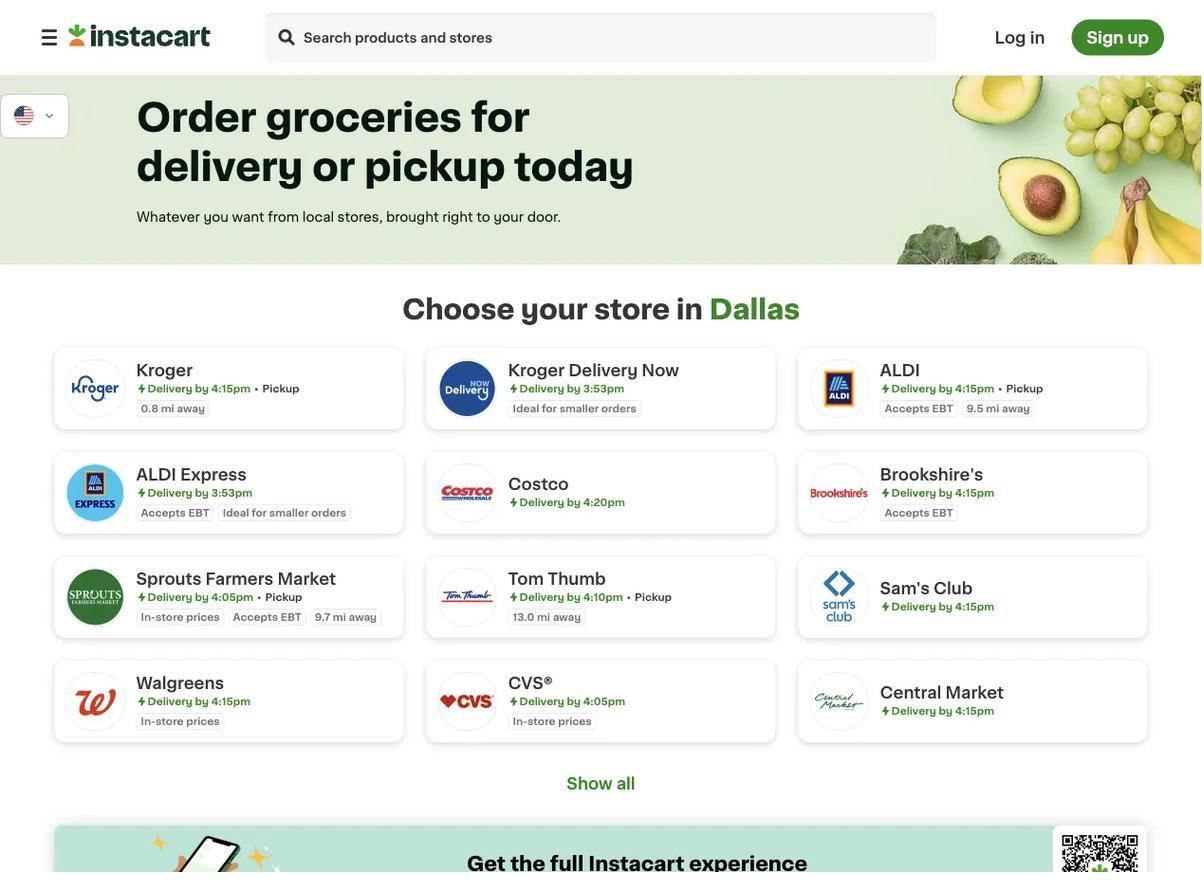 Task type: vqa. For each thing, say whether or not it's contained in the screenshot.


Task type: locate. For each thing, give the bounding box(es) containing it.
in-store prices down delivery by 4:05pm
[[513, 717, 592, 727]]

in-store prices down walgreens
[[141, 717, 220, 727]]

1 horizontal spatial delivery by 3:53pm
[[519, 384, 624, 394]]

by up "show"
[[567, 697, 581, 707]]

0 vertical spatial your
[[494, 211, 524, 224]]

by down central market
[[939, 706, 953, 717]]

from
[[268, 211, 299, 224]]

mi
[[161, 404, 174, 414], [986, 404, 999, 414], [333, 612, 346, 623], [537, 612, 550, 623]]

1 vertical spatial aldi
[[136, 467, 176, 483]]

accepts down aldi express
[[141, 508, 186, 519]]

9.5
[[967, 404, 984, 414]]

ideal right "kroger delivery now" image
[[513, 404, 539, 414]]

store down delivery by 4:05pm
[[528, 717, 556, 727]]

delivery by 4:15pm down brookshire's
[[891, 488, 994, 499]]

pickup for tom thumb
[[635, 593, 672, 603]]

mi right 9.5
[[986, 404, 999, 414]]

in-store prices down sprouts
[[141, 612, 220, 623]]

0 horizontal spatial aldi
[[136, 467, 176, 483]]

accepts ebt down brookshire's
[[885, 508, 953, 519]]

4:15pm down brookshire's
[[955, 488, 994, 499]]

in- down sprouts
[[141, 612, 156, 623]]

4:15pm down walgreens
[[211, 697, 251, 707]]

store for sprouts farmers market
[[156, 612, 184, 623]]

delivery by 4:15pm for sam's club
[[891, 602, 994, 612]]

all
[[616, 777, 635, 793]]

in- down walgreens
[[141, 717, 156, 727]]

0 horizontal spatial 3:53pm
[[211, 488, 252, 499]]

4:05pm down sprouts farmers market
[[211, 593, 253, 603]]

market
[[278, 572, 336, 588], [946, 686, 1004, 702]]

by down brookshire's
[[939, 488, 953, 499]]

0 vertical spatial in
[[1030, 29, 1045, 46]]

0 vertical spatial aldi
[[880, 363, 920, 379]]

accepts for aldi
[[885, 404, 930, 414]]

2 delivery by 4:15pm • pickup from the left
[[891, 384, 1043, 394]]

4:15pm
[[211, 384, 251, 394], [955, 384, 994, 394], [955, 488, 994, 499], [955, 602, 994, 612], [211, 697, 251, 707], [955, 706, 994, 717]]

brookshire's
[[880, 467, 983, 483]]

4:20pm
[[583, 498, 625, 508]]

1 kroger from the left
[[136, 363, 193, 379]]

• for tom thumb
[[627, 593, 631, 603]]

4:05pm
[[211, 593, 253, 603], [583, 697, 625, 707]]

aldi express image
[[66, 464, 125, 523]]

4:05pm up show all
[[583, 697, 625, 707]]

log in
[[995, 29, 1045, 46]]

2 vertical spatial for
[[252, 508, 267, 519]]

in-store prices
[[141, 612, 220, 623], [141, 717, 220, 727], [513, 717, 592, 727]]

1 horizontal spatial smaller
[[559, 404, 599, 414]]

central market
[[880, 686, 1004, 702]]

away for 13.0 mi away
[[553, 612, 581, 623]]

aldi
[[880, 363, 920, 379], [136, 467, 176, 483]]

log in button
[[989, 19, 1051, 56]]

delivery by 4:15pm down walgreens
[[148, 697, 251, 707]]

local
[[302, 211, 334, 224]]

log
[[995, 29, 1026, 46]]

delivery by 4:05pm
[[519, 697, 625, 707]]

smaller up farmers
[[269, 508, 309, 519]]

groceries
[[266, 99, 462, 138]]

delivery by 4:15pm for central market
[[891, 706, 994, 717]]

ideal for smaller orders up farmers
[[223, 508, 346, 519]]

for up farmers
[[252, 508, 267, 519]]

in right log at the right
[[1030, 29, 1045, 46]]

delivery by 4:15pm • pickup up 9.5
[[891, 384, 1043, 394]]

in- down cvs®
[[513, 717, 528, 727]]

mi for 9.7
[[333, 612, 346, 623]]

in left dallas popup button
[[676, 297, 703, 324]]

kroger image
[[66, 360, 125, 418]]

1 vertical spatial delivery by 3:53pm
[[148, 488, 252, 499]]

by
[[195, 384, 209, 394], [567, 384, 581, 394], [939, 384, 953, 394], [195, 488, 209, 499], [939, 488, 953, 499], [567, 498, 581, 508], [195, 593, 209, 603], [567, 593, 581, 603], [939, 602, 953, 612], [195, 697, 209, 707], [567, 697, 581, 707], [939, 706, 953, 717]]

mi right 13.0
[[537, 612, 550, 623]]

today
[[514, 148, 634, 187]]

1 horizontal spatial delivery by 4:15pm • pickup
[[891, 384, 1043, 394]]

delivery down walgreens
[[148, 697, 192, 707]]

choose
[[402, 297, 515, 324]]

delivery down aldi express
[[148, 488, 192, 499]]

delivery by 3:53pm down aldi express
[[148, 488, 252, 499]]

0 horizontal spatial ideal
[[223, 508, 249, 519]]

aldi left express
[[136, 467, 176, 483]]

delivery by 3:53pm for express
[[148, 488, 252, 499]]

3:53pm for express
[[211, 488, 252, 499]]

away right 9.5
[[1002, 404, 1030, 414]]

by up brookshire's
[[939, 384, 953, 394]]

delivery by 3:53pm
[[519, 384, 624, 394], [148, 488, 252, 499]]

ideal for smaller orders down kroger delivery now
[[513, 404, 636, 414]]

1 horizontal spatial ideal
[[513, 404, 539, 414]]

delivery by 4:15pm • pickup up "0.8 mi away"
[[148, 384, 299, 394]]

away down delivery by 4:10pm • pickup
[[553, 612, 581, 623]]

kroger for kroger delivery now
[[508, 363, 565, 379]]

ebt left 9.5
[[932, 404, 953, 414]]

ideal for smaller orders
[[513, 404, 636, 414], [223, 508, 346, 519]]

3:53pm down kroger delivery now
[[583, 384, 624, 394]]

accepts ebt
[[885, 404, 953, 414], [141, 508, 209, 519], [885, 508, 953, 519], [233, 612, 302, 623]]

None search field
[[264, 11, 938, 64]]

delivery by 4:15pm down club
[[891, 602, 994, 612]]

united states element
[[12, 104, 36, 128]]

1 vertical spatial market
[[946, 686, 1004, 702]]

4:15pm down central market
[[955, 706, 994, 717]]

0 horizontal spatial for
[[252, 508, 267, 519]]

delivery by 4:15pm
[[891, 488, 994, 499], [891, 602, 994, 612], [148, 697, 251, 707], [891, 706, 994, 717]]

delivery down brookshire's
[[891, 488, 936, 499]]

1 horizontal spatial for
[[471, 99, 530, 138]]

accepts
[[885, 404, 930, 414], [141, 508, 186, 519], [885, 508, 930, 519], [233, 612, 278, 623]]

your
[[494, 211, 524, 224], [521, 297, 588, 324]]

2 horizontal spatial for
[[542, 404, 557, 414]]

kroger delivery now image
[[438, 360, 497, 418]]

away
[[177, 404, 205, 414], [1002, 404, 1030, 414], [349, 612, 377, 623], [553, 612, 581, 623]]

1 vertical spatial ideal for smaller orders
[[223, 508, 346, 519]]

0 horizontal spatial in
[[676, 297, 703, 324]]

your right to
[[494, 211, 524, 224]]

thumb
[[548, 572, 606, 588]]

away for 0.8 mi away
[[177, 404, 205, 414]]

to
[[476, 211, 490, 224]]

kroger right "kroger delivery now" image
[[508, 363, 565, 379]]

away for 9.7 mi away
[[349, 612, 377, 623]]

accepts left 9.5
[[885, 404, 930, 414]]

• for kroger
[[254, 384, 259, 394]]

prices down delivery by 4:05pm • pickup
[[186, 612, 220, 623]]

1 horizontal spatial kroger
[[508, 363, 565, 379]]

2 kroger from the left
[[508, 363, 565, 379]]

delivery by 4:15pm down central market
[[891, 706, 994, 717]]

sprouts farmers market
[[136, 572, 336, 588]]

tom thumb image
[[438, 568, 497, 627]]

orders
[[601, 404, 636, 414], [311, 508, 346, 519]]

ebt down aldi express
[[188, 508, 209, 519]]

accepts down brookshire's
[[885, 508, 930, 519]]

smaller down kroger delivery now
[[559, 404, 599, 414]]

0 vertical spatial delivery by 3:53pm
[[519, 384, 624, 394]]

delivery left now
[[569, 363, 638, 379]]

0 horizontal spatial 4:05pm
[[211, 593, 253, 603]]

sprouts
[[136, 572, 202, 588]]

store down walgreens
[[156, 717, 184, 727]]

13.0 mi away
[[513, 612, 581, 623]]

tom thumb
[[508, 572, 606, 588]]

1 horizontal spatial 4:05pm
[[583, 697, 625, 707]]

mi right 9.7
[[333, 612, 346, 623]]

4:15pm down club
[[955, 602, 994, 612]]

3:53pm down express
[[211, 488, 252, 499]]

delivery by 4:20pm
[[519, 498, 625, 508]]

aldi right aldi image
[[880, 363, 920, 379]]

for down kroger delivery now
[[542, 404, 557, 414]]

prices down walgreens
[[186, 717, 220, 727]]

4:10pm
[[583, 593, 623, 603]]

for
[[471, 99, 530, 138], [542, 404, 557, 414], [252, 508, 267, 519]]

delivery by 4:10pm • pickup
[[519, 593, 672, 603]]

0 horizontal spatial kroger
[[136, 363, 193, 379]]

4:15pm up 9.5
[[955, 384, 994, 394]]

accepts down delivery by 4:05pm • pickup
[[233, 612, 278, 623]]

0 vertical spatial 3:53pm
[[583, 384, 624, 394]]

in-store prices for sprouts farmers market
[[141, 612, 220, 623]]

1 horizontal spatial market
[[946, 686, 1004, 702]]

0 vertical spatial orders
[[601, 404, 636, 414]]

sam's club image
[[810, 568, 869, 627]]

•
[[254, 384, 259, 394], [998, 384, 1003, 394], [257, 593, 261, 603], [627, 593, 631, 603]]

ideal
[[513, 404, 539, 414], [223, 508, 249, 519]]

pickup for aldi
[[1006, 384, 1043, 394]]

0 horizontal spatial smaller
[[269, 508, 309, 519]]

4:15pm for brookshire's
[[955, 488, 994, 499]]

prices
[[186, 612, 220, 623], [186, 717, 220, 727], [558, 717, 592, 727]]

away right 9.7
[[349, 612, 377, 623]]

delivery by 4:15pm • pickup
[[148, 384, 299, 394], [891, 384, 1043, 394]]

0 horizontal spatial ideal for smaller orders
[[223, 508, 346, 519]]

club
[[934, 581, 973, 597]]

delivery
[[569, 363, 638, 379], [148, 384, 192, 394], [519, 384, 564, 394], [891, 384, 936, 394], [148, 488, 192, 499], [891, 488, 936, 499], [519, 498, 564, 508], [148, 593, 192, 603], [519, 593, 564, 603], [891, 602, 936, 612], [148, 697, 192, 707], [519, 697, 564, 707], [891, 706, 936, 717]]

away right 0.8
[[177, 404, 205, 414]]

dallas
[[709, 297, 800, 324]]

1 horizontal spatial 3:53pm
[[583, 384, 624, 394]]

0 horizontal spatial orders
[[311, 508, 346, 519]]

delivery down cvs®
[[519, 697, 564, 707]]

3:53pm
[[583, 384, 624, 394], [211, 488, 252, 499]]

0 vertical spatial for
[[471, 99, 530, 138]]

mi for 0.8
[[161, 404, 174, 414]]

9.7 mi away
[[315, 612, 377, 623]]

cvs® image
[[438, 673, 497, 732]]

accepts ebt down aldi express
[[141, 508, 209, 519]]

kroger up "0.8 mi away"
[[136, 363, 193, 379]]

right
[[442, 211, 473, 224]]

1 vertical spatial 4:05pm
[[583, 697, 625, 707]]

store
[[594, 297, 670, 324], [156, 612, 184, 623], [156, 717, 184, 727], [528, 717, 556, 727]]

door.
[[527, 211, 561, 224]]

ebt down brookshire's
[[932, 508, 953, 519]]

delivery down sprouts
[[148, 593, 192, 603]]

smaller
[[559, 404, 599, 414], [269, 508, 309, 519]]

1 vertical spatial orders
[[311, 508, 346, 519]]

market right central
[[946, 686, 1004, 702]]

0.8 mi away
[[141, 404, 205, 414]]

store for walgreens
[[156, 717, 184, 727]]

delivery down costco
[[519, 498, 564, 508]]

1 horizontal spatial ideal for smaller orders
[[513, 404, 636, 414]]

market up 9.7
[[278, 572, 336, 588]]

1 horizontal spatial in
[[1030, 29, 1045, 46]]

in inside button
[[1030, 29, 1045, 46]]

in
[[1030, 29, 1045, 46], [676, 297, 703, 324]]

open main menu image
[[38, 26, 61, 49]]

pickup
[[262, 384, 299, 394], [1006, 384, 1043, 394], [265, 593, 302, 603], [635, 593, 672, 603]]

0 horizontal spatial delivery by 3:53pm
[[148, 488, 252, 499]]

for up pickup
[[471, 99, 530, 138]]

accepts ebt left 9.5
[[885, 404, 953, 414]]

by left "4:20pm"
[[567, 498, 581, 508]]

accepts for brookshire's
[[885, 508, 930, 519]]

sam's club
[[880, 581, 973, 597]]

0 vertical spatial smaller
[[559, 404, 599, 414]]

1 delivery by 4:15pm • pickup from the left
[[148, 384, 299, 394]]

or
[[312, 148, 355, 187]]

0 vertical spatial market
[[278, 572, 336, 588]]

walgreens
[[136, 676, 224, 692]]

your up kroger delivery now
[[521, 297, 588, 324]]

in-
[[141, 612, 156, 623], [141, 717, 156, 727], [513, 717, 528, 727]]

1 horizontal spatial aldi
[[880, 363, 920, 379]]

kroger
[[136, 363, 193, 379], [508, 363, 565, 379]]

by down walgreens
[[195, 697, 209, 707]]

prices for cvs®
[[558, 717, 592, 727]]

store down sprouts
[[156, 612, 184, 623]]

aldi for aldi
[[880, 363, 920, 379]]

1 vertical spatial 3:53pm
[[211, 488, 252, 499]]

ideal down express
[[223, 508, 249, 519]]

accepts ebt for aldi
[[885, 404, 953, 414]]

4:15pm up express
[[211, 384, 251, 394]]

0 horizontal spatial delivery by 4:15pm • pickup
[[148, 384, 299, 394]]

4:05pm for delivery by 4:05pm
[[583, 697, 625, 707]]

ebt
[[932, 404, 953, 414], [188, 508, 209, 519], [932, 508, 953, 519], [281, 612, 302, 623]]

0 vertical spatial ideal for smaller orders
[[513, 404, 636, 414]]

delivery by 3:53pm down kroger delivery now
[[519, 384, 624, 394]]

tom
[[508, 572, 544, 588]]

prices down delivery by 4:05pm
[[558, 717, 592, 727]]

by down club
[[939, 602, 953, 612]]

0 vertical spatial ideal
[[513, 404, 539, 414]]

delivery up the 13.0 mi away
[[519, 593, 564, 603]]

walgreens image
[[66, 673, 125, 732]]

mi right 0.8
[[161, 404, 174, 414]]

0 vertical spatial 4:05pm
[[211, 593, 253, 603]]



Task type: describe. For each thing, give the bounding box(es) containing it.
accepts for aldi express
[[141, 508, 186, 519]]

0 horizontal spatial market
[[278, 572, 336, 588]]

4:15pm for sam's club
[[955, 602, 994, 612]]

delivery right aldi image
[[891, 384, 936, 394]]

1 vertical spatial smaller
[[269, 508, 309, 519]]

sam's
[[880, 581, 930, 597]]

accepts ebt down delivery by 4:05pm • pickup
[[233, 612, 302, 623]]

show all
[[567, 777, 635, 793]]

costco image
[[438, 464, 497, 523]]

store for cvs®
[[528, 717, 556, 727]]

sign up
[[1087, 29, 1149, 46]]

9.5 mi away
[[967, 404, 1030, 414]]

delivery by 4:15pm • pickup for kroger
[[148, 384, 299, 394]]

for inside order groceries for delivery or pickup today
[[471, 99, 530, 138]]

show all button
[[561, 773, 641, 796]]

• for sprouts farmers market
[[257, 593, 261, 603]]

in- for walgreens
[[141, 717, 156, 727]]

aldi for aldi express
[[136, 467, 176, 483]]

by down sprouts
[[195, 593, 209, 603]]

whatever you want from local stores, brought right to your door.
[[137, 211, 561, 224]]

in- for sprouts farmers market
[[141, 612, 156, 623]]

Search field
[[264, 11, 938, 64]]

delivery by 4:15pm for walgreens
[[148, 697, 251, 707]]

mi for 13.0
[[537, 612, 550, 623]]

instacart home image
[[68, 24, 211, 47]]

delivery by 4:15pm • pickup for aldi
[[891, 384, 1043, 394]]

show
[[567, 777, 613, 793]]

store up now
[[594, 297, 670, 324]]

central market image
[[810, 673, 869, 732]]

sign
[[1087, 29, 1124, 46]]

dallas button
[[709, 297, 800, 324]]

4:15pm for walgreens
[[211, 697, 251, 707]]

pickup for sprouts farmers market
[[265, 593, 302, 603]]

express
[[180, 467, 247, 483]]

by down thumb
[[567, 593, 581, 603]]

away for 9.5 mi away
[[1002, 404, 1030, 414]]

aldi express
[[136, 467, 247, 483]]

4:05pm for delivery by 4:05pm • pickup
[[211, 593, 253, 603]]

ebt for aldi express
[[188, 508, 209, 519]]

now
[[642, 363, 679, 379]]

pickup for kroger
[[262, 384, 299, 394]]

13.0
[[513, 612, 534, 623]]

delivery by 4:05pm • pickup
[[148, 593, 302, 603]]

whatever
[[137, 211, 200, 224]]

1 horizontal spatial orders
[[601, 404, 636, 414]]

delivery down kroger delivery now
[[519, 384, 564, 394]]

delivery by 3:53pm for delivery
[[519, 384, 624, 394]]

order groceries for delivery or pickup today
[[137, 99, 634, 187]]

delivery down "sam's"
[[891, 602, 936, 612]]

mi for 9.5
[[986, 404, 999, 414]]

prices for walgreens
[[186, 717, 220, 727]]

3:53pm for delivery
[[583, 384, 624, 394]]

1 vertical spatial ideal
[[223, 508, 249, 519]]

9.7
[[315, 612, 330, 623]]

• for aldi
[[998, 384, 1003, 394]]

0.8
[[141, 404, 158, 414]]

brookshire's image
[[810, 464, 869, 523]]

farmers
[[205, 572, 274, 588]]

in- for cvs®
[[513, 717, 528, 727]]

delivery up "0.8 mi away"
[[148, 384, 192, 394]]

sprouts farmers market image
[[66, 568, 125, 627]]

1 vertical spatial your
[[521, 297, 588, 324]]

pickup
[[364, 148, 505, 187]]

prices for sprouts farmers market
[[186, 612, 220, 623]]

in-store prices for cvs®
[[513, 717, 592, 727]]

stores,
[[337, 211, 383, 224]]

1 vertical spatial in
[[676, 297, 703, 324]]

aldi image
[[810, 360, 869, 418]]

up
[[1128, 29, 1149, 46]]

central
[[880, 686, 942, 702]]

4:15pm for central market
[[955, 706, 994, 717]]

sign up button
[[1072, 19, 1164, 56]]

by down aldi express
[[195, 488, 209, 499]]

costco
[[508, 477, 569, 493]]

kroger for kroger
[[136, 363, 193, 379]]

want
[[232, 211, 264, 224]]

by up "0.8 mi away"
[[195, 384, 209, 394]]

order
[[137, 99, 257, 138]]

accepts ebt for aldi express
[[141, 508, 209, 519]]

by down kroger delivery now
[[567, 384, 581, 394]]

delivery
[[137, 148, 303, 187]]

ebt for brookshire's
[[932, 508, 953, 519]]

delivery down central
[[891, 706, 936, 717]]

kroger delivery now
[[508, 363, 679, 379]]

brought
[[386, 211, 439, 224]]

ebt for aldi
[[932, 404, 953, 414]]

accepts ebt for brookshire's
[[885, 508, 953, 519]]

choose your store in dallas
[[402, 297, 800, 324]]

cvs®
[[508, 676, 553, 692]]

in-store prices for walgreens
[[141, 717, 220, 727]]

you
[[203, 211, 229, 224]]

delivery by 4:15pm for brookshire's
[[891, 488, 994, 499]]

1 vertical spatial for
[[542, 404, 557, 414]]

ebt left 9.7
[[281, 612, 302, 623]]



